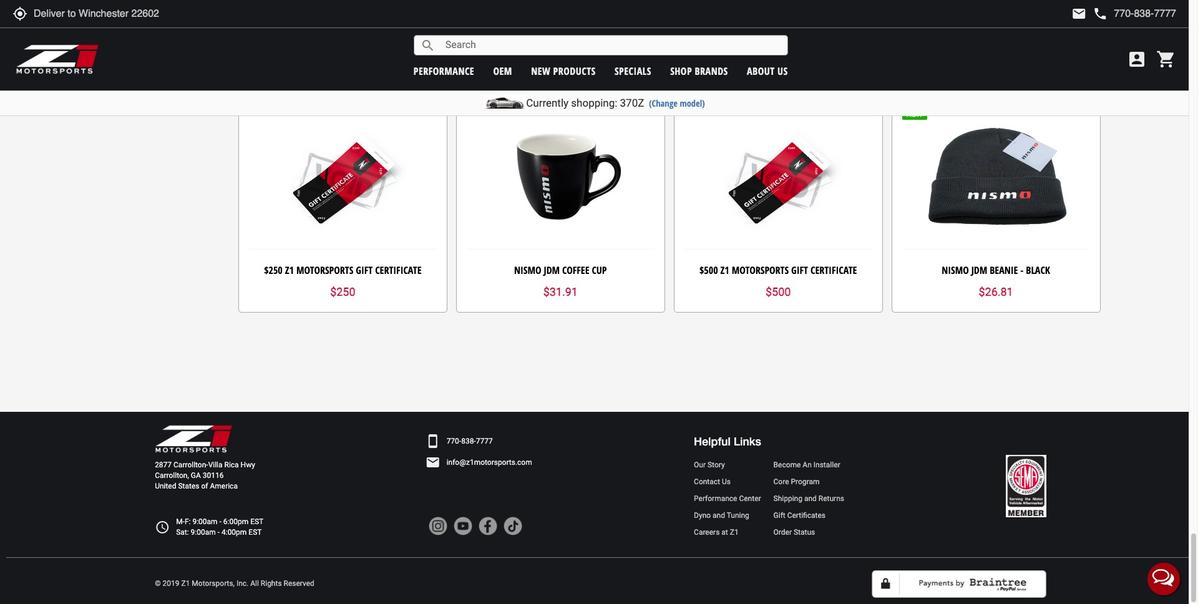 Task type: locate. For each thing, give the bounding box(es) containing it.
nismo
[[514, 264, 542, 277], [942, 264, 969, 277]]

certificate for $500 z1 motorsports gift certificate
[[811, 264, 857, 277]]

certificate for $50 z1 motorsports gift certificate
[[809, 20, 855, 34]]

motorsports for $250
[[296, 264, 354, 277]]

core program link
[[774, 477, 845, 488]]

my_location
[[12, 6, 27, 21]]

order
[[774, 528, 792, 537]]

0 horizontal spatial jdm
[[544, 264, 560, 277]]

z1 motorsports logo image
[[16, 44, 100, 75]]

0 horizontal spatial $50
[[702, 20, 716, 34]]

est right 4:00pm in the bottom of the page
[[249, 528, 262, 537]]

brands
[[695, 64, 728, 78]]

1 horizontal spatial $50
[[769, 60, 788, 74]]

z1 for $500
[[721, 264, 730, 277]]

motorsports,
[[192, 579, 235, 588]]

$100
[[264, 20, 283, 34]]

0 vertical spatial $50
[[702, 20, 716, 34]]

$50 z1 motorsports gift certificate
[[702, 20, 855, 34]]

careers at z1 link
[[694, 528, 761, 538]]

est right 6:00pm
[[250, 518, 264, 526]]

jdm up "$31.91"
[[544, 264, 560, 277]]

certificate
[[375, 20, 422, 34], [809, 20, 855, 34], [1026, 20, 1073, 34], [375, 264, 422, 277], [811, 264, 857, 277]]

gift certificates link
[[774, 511, 845, 522]]

and
[[805, 495, 817, 503], [713, 511, 725, 520]]

1 horizontal spatial us
[[778, 64, 788, 78]]

jdm for coffee
[[544, 264, 560, 277]]

m-
[[176, 518, 185, 526]]

performance center
[[694, 495, 761, 503]]

dyno and tuning link
[[694, 511, 761, 522]]

motorsports for $500
[[732, 264, 789, 277]]

$500 for $500 z1 motorsports gift certificate
[[700, 264, 718, 277]]

order status
[[774, 528, 815, 537]]

nismo for nismo jdm beanie - black
[[942, 264, 969, 277]]

performance
[[694, 495, 738, 503]]

0 horizontal spatial nismo
[[514, 264, 542, 277]]

helpful
[[694, 435, 731, 448]]

$50
[[702, 20, 716, 34], [769, 60, 788, 74]]

1 vertical spatial and
[[713, 511, 725, 520]]

model)
[[680, 97, 705, 109]]

become an installer link
[[774, 460, 845, 471]]

1 vertical spatial $50
[[769, 60, 788, 74]]

and down core program link
[[805, 495, 817, 503]]

$500
[[700, 264, 718, 277], [766, 285, 791, 298]]

rica
[[224, 461, 239, 469]]

gift for $50 z1 motorsports gift certificate
[[789, 20, 806, 34]]

- left black
[[1021, 264, 1024, 277]]

motorsports for $100
[[296, 20, 354, 34]]

products
[[553, 64, 596, 78]]

enthusiasts
[[557, 20, 608, 34]]

0 horizontal spatial $500
[[700, 264, 718, 277]]

1 vertical spatial us
[[722, 478, 731, 486]]

gift inside gift certificates link
[[774, 511, 786, 520]]

838-
[[461, 437, 476, 446]]

shopping_cart link
[[1154, 49, 1177, 69]]

1 horizontal spatial nismo
[[942, 264, 969, 277]]

z1 for $50
[[718, 20, 727, 34]]

7777
[[476, 437, 493, 446]]

$50 down $50 z1 motorsports gift certificate
[[769, 60, 788, 74]]

9:00am right sat:
[[191, 528, 216, 537]]

hwy
[[241, 461, 255, 469]]

nismo left coffee
[[514, 264, 542, 277]]

helpful links
[[694, 435, 761, 448]]

tiktok link image
[[504, 517, 522, 535]]

mail link
[[1072, 6, 1087, 21]]

1 vertical spatial $250
[[330, 285, 356, 298]]

program
[[791, 478, 820, 486]]

gift for $250 z1 motorsports gift certificate
[[356, 264, 373, 277]]

new
[[531, 64, 551, 78]]

contact us
[[694, 478, 731, 486]]

rights
[[261, 579, 282, 588]]

coffee
[[562, 264, 590, 277]]

Search search field
[[436, 36, 788, 55]]

0 vertical spatial us
[[778, 64, 788, 78]]

star star star star star $5.58 $10
[[530, 42, 592, 73]]

-
[[1021, 264, 1024, 277], [219, 518, 222, 526], [218, 528, 220, 537]]

and for returns
[[805, 495, 817, 503]]

0 horizontal spatial and
[[713, 511, 725, 520]]

motorsports for $25
[[948, 20, 1005, 34]]

at
[[722, 528, 728, 537]]

2 nismo from the left
[[942, 264, 969, 277]]

1 vertical spatial 9:00am
[[191, 528, 216, 537]]

1 vertical spatial $500
[[766, 285, 791, 298]]

$31.91
[[543, 285, 578, 298]]

phone link
[[1093, 6, 1177, 21]]

4:00pm
[[222, 528, 247, 537]]

0 vertical spatial and
[[805, 495, 817, 503]]

0 horizontal spatial $250
[[264, 264, 283, 277]]

shopping_cart
[[1157, 49, 1177, 69]]

and right dyno
[[713, 511, 725, 520]]

us right about
[[778, 64, 788, 78]]

certificate for $250 z1 motorsports gift certificate
[[375, 264, 422, 277]]

contact us link
[[694, 477, 761, 488]]

9:00am right f:
[[193, 518, 218, 526]]

us down our story link
[[722, 478, 731, 486]]

1 nismo from the left
[[514, 264, 542, 277]]

0 horizontal spatial us
[[722, 478, 731, 486]]

f:
[[185, 518, 191, 526]]

$50 up brands
[[702, 20, 716, 34]]

returns
[[819, 495, 845, 503]]

nismo left beanie at the top of page
[[942, 264, 969, 277]]

770-838-7777 link
[[447, 436, 493, 447]]

2 jdm from the left
[[972, 264, 988, 277]]

1 horizontal spatial and
[[805, 495, 817, 503]]

new products link
[[531, 64, 596, 78]]

1 jdm from the left
[[544, 264, 560, 277]]

nismo jdm coffee cup
[[514, 264, 607, 277]]

est
[[250, 518, 264, 526], [249, 528, 262, 537]]

$500 for $500
[[766, 285, 791, 298]]

jdm
[[544, 264, 560, 277], [972, 264, 988, 277]]

1 horizontal spatial jdm
[[972, 264, 988, 277]]

0 vertical spatial -
[[1021, 264, 1024, 277]]

careers at z1
[[694, 528, 739, 537]]

jdm left beanie at the top of page
[[972, 264, 988, 277]]

$250 for $250 z1 motorsports gift certificate
[[264, 264, 283, 277]]

370z
[[620, 97, 644, 109]]

careers
[[694, 528, 720, 537]]

1 horizontal spatial $250
[[330, 285, 356, 298]]

- left 4:00pm in the bottom of the page
[[218, 528, 220, 537]]

0 vertical spatial $500
[[700, 264, 718, 277]]

0 vertical spatial $250
[[264, 264, 283, 277]]

states
[[178, 482, 199, 491]]

z1
[[285, 20, 294, 34], [718, 20, 727, 34], [936, 20, 945, 34], [285, 264, 294, 277], [721, 264, 730, 277], [730, 528, 739, 537], [181, 579, 190, 588]]

770-
[[447, 437, 461, 446]]

- left 6:00pm
[[219, 518, 222, 526]]

our
[[694, 461, 706, 469]]

center
[[739, 495, 761, 503]]

$250
[[264, 264, 283, 277], [330, 285, 356, 298]]

mail
[[1072, 6, 1087, 21]]

our story link
[[694, 460, 761, 471]]

1 horizontal spatial $500
[[766, 285, 791, 298]]

z1 for $100
[[285, 20, 294, 34]]



Task type: describe. For each thing, give the bounding box(es) containing it.
phone
[[1093, 6, 1108, 21]]

inc.
[[237, 579, 249, 588]]

$25 z1 motorsports gift certificate
[[920, 20, 1073, 34]]

shop
[[671, 64, 692, 78]]

access_time m-f: 9:00am - 6:00pm est sat: 9:00am - 4:00pm est
[[155, 518, 264, 537]]

contact
[[694, 478, 720, 486]]

gift certificates
[[774, 511, 826, 520]]

0 vertical spatial 9:00am
[[193, 518, 218, 526]]

$25
[[920, 20, 934, 34]]

email info@z1motorsports.com
[[426, 455, 532, 470]]

2 vertical spatial -
[[218, 528, 220, 537]]

z
[[551, 20, 555, 34]]

$250 for $250
[[330, 285, 356, 298]]

$26.81
[[979, 285, 1014, 298]]

carrollton-
[[174, 461, 208, 469]]

legendary
[[503, 20, 548, 34]]

(change
[[649, 97, 678, 109]]

z1 for $250
[[285, 264, 294, 277]]

6:00pm
[[223, 518, 249, 526]]

america
[[210, 482, 238, 491]]

order status link
[[774, 528, 845, 538]]

black
[[1026, 264, 1051, 277]]

shop brands
[[671, 64, 728, 78]]

gift for $25 z1 motorsports gift certificate
[[1007, 20, 1024, 34]]

$50 inside "star star star star $50"
[[769, 60, 788, 74]]

us for contact us
[[722, 478, 731, 486]]

z1 company logo image
[[155, 425, 233, 454]]

nismo for nismo jdm coffee cup
[[514, 264, 542, 277]]

performance center link
[[694, 494, 761, 505]]

story
[[708, 461, 725, 469]]

currently shopping: 370z (change model)
[[526, 97, 705, 109]]

villa
[[208, 461, 223, 469]]

about us link
[[747, 64, 788, 78]]

shop brands link
[[671, 64, 728, 78]]

©
[[155, 579, 161, 588]]

mail phone
[[1072, 6, 1108, 21]]

facebook link image
[[479, 517, 497, 535]]

search
[[421, 38, 436, 53]]

united
[[155, 482, 176, 491]]

specials link
[[615, 64, 652, 78]]

instagram link image
[[429, 517, 447, 535]]

motorsports for $50
[[730, 20, 787, 34]]

tuning
[[727, 511, 750, 520]]

performance
[[414, 64, 475, 78]]

account_box
[[1127, 49, 1147, 69]]

beanie
[[990, 264, 1018, 277]]

zcca legendary z enthusiasts poster
[[482, 20, 639, 34]]

cup
[[592, 264, 607, 277]]

30116
[[203, 471, 224, 480]]

gift for $500 z1 motorsports gift certificate
[[792, 264, 808, 277]]

1 vertical spatial -
[[219, 518, 222, 526]]

shopping:
[[571, 97, 618, 109]]

all
[[250, 579, 259, 588]]

smartphone 770-838-7777
[[426, 434, 493, 449]]

performance link
[[414, 64, 475, 78]]

become
[[774, 461, 801, 469]]

$5.58
[[537, 60, 565, 73]]

oem link
[[493, 64, 512, 78]]

currently
[[526, 97, 569, 109]]

youtube link image
[[454, 517, 472, 535]]

shipping
[[774, 495, 803, 503]]

core
[[774, 478, 789, 486]]

poster
[[611, 20, 639, 34]]

info@z1motorsports.com link
[[447, 458, 532, 468]]

gift for $100 z1 motorsports gift certificate
[[356, 20, 373, 34]]

shipping and returns
[[774, 495, 845, 503]]

us for about us
[[778, 64, 788, 78]]

certificate for $100 z1 motorsports gift certificate
[[375, 20, 422, 34]]

our story
[[694, 461, 725, 469]]

links
[[734, 435, 761, 448]]

0 vertical spatial est
[[250, 518, 264, 526]]

$250 z1 motorsports gift certificate
[[264, 264, 422, 277]]

2019
[[163, 579, 179, 588]]

an
[[803, 461, 812, 469]]

and for tuning
[[713, 511, 725, 520]]

dyno and tuning
[[694, 511, 750, 520]]

star star star star $50
[[747, 43, 797, 74]]

of
[[201, 482, 208, 491]]

z1 for $25
[[936, 20, 945, 34]]

$10
[[571, 62, 584, 72]]

account_box link
[[1124, 49, 1151, 69]]

new products
[[531, 64, 596, 78]]

$500 z1 motorsports gift certificate
[[700, 264, 857, 277]]

dyno
[[694, 511, 711, 520]]

nismo jdm beanie - black
[[942, 264, 1051, 277]]

certificate for $25 z1 motorsports gift certificate
[[1026, 20, 1073, 34]]

(change model) link
[[649, 97, 705, 109]]

access_time
[[155, 520, 170, 535]]

specials
[[615, 64, 652, 78]]

$100 z1 motorsports gift certificate
[[264, 20, 422, 34]]

become an installer
[[774, 461, 841, 469]]

about us
[[747, 64, 788, 78]]

info@z1motorsports.com
[[447, 458, 532, 467]]

jdm for beanie
[[972, 264, 988, 277]]

2877 carrollton-villa rica hwy carrollton, ga 30116 united states of america
[[155, 461, 255, 491]]

email
[[426, 455, 440, 470]]

2877
[[155, 461, 172, 469]]

sema member logo image
[[1006, 455, 1047, 518]]

1 vertical spatial est
[[249, 528, 262, 537]]

sat:
[[176, 528, 189, 537]]

status
[[794, 528, 815, 537]]



Task type: vqa. For each thing, say whether or not it's contained in the screenshot.
the Fit perfectly and quality of hoses are superb
no



